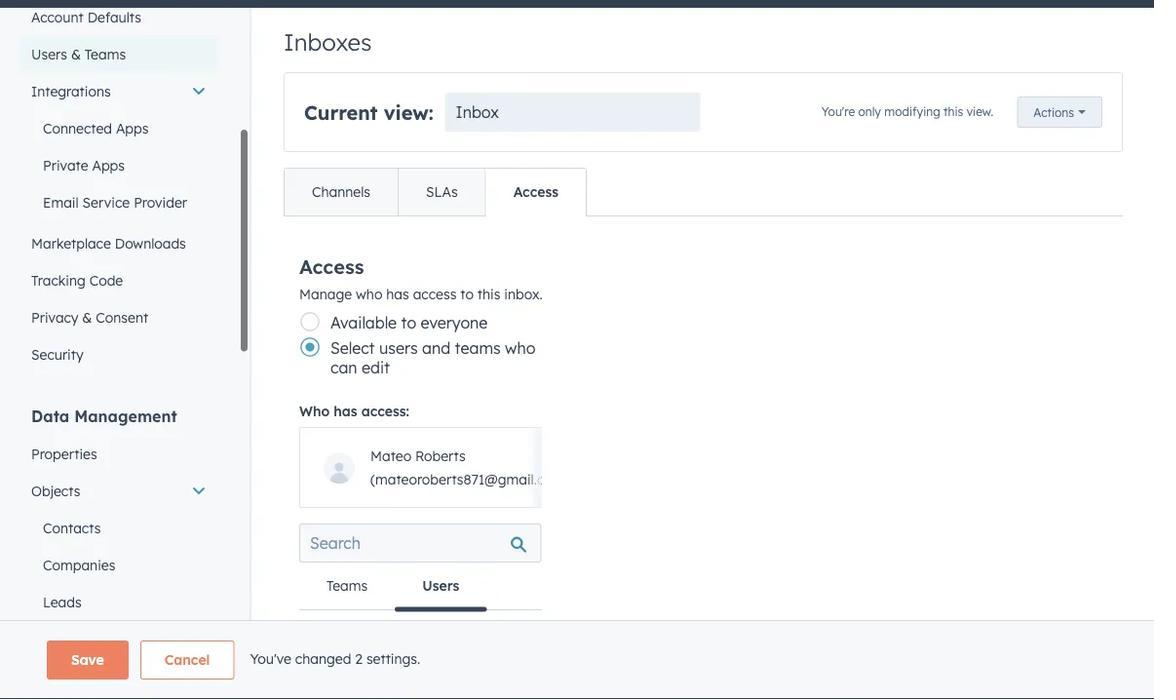 Task type: locate. For each thing, give the bounding box(es) containing it.
roberts down users link at bottom
[[429, 631, 486, 650]]

who
[[356, 286, 383, 303], [505, 338, 536, 358]]

has
[[386, 286, 409, 303], [334, 403, 358, 420]]

0 vertical spatial tab list
[[284, 168, 587, 216]]

slas
[[426, 183, 458, 200]]

tab list
[[284, 168, 587, 216], [299, 563, 542, 612]]

data management
[[31, 291, 177, 311]]

this
[[944, 104, 964, 119], [478, 286, 501, 303]]

0 horizontal spatial access
[[299, 254, 364, 278]]

apps for connected apps
[[116, 4, 149, 21]]

1 vertical spatial has
[[334, 403, 358, 420]]

(mateoroberts871@gmail.com) down users link at bottom
[[377, 650, 605, 670]]

properties link
[[20, 320, 218, 357]]

0 horizontal spatial this
[[478, 286, 501, 303]]

objects button
[[20, 357, 218, 394]]

0 vertical spatial apps
[[116, 4, 149, 21]]

1 vertical spatial who
[[505, 338, 536, 358]]

1 horizontal spatial access
[[514, 183, 559, 200]]

access:
[[362, 403, 409, 420]]

users
[[422, 577, 460, 594]]

1 vertical spatial (mateoroberts871@gmail.com)
[[377, 650, 605, 670]]

to up users
[[401, 313, 417, 333]]

objects
[[31, 367, 80, 384]]

deals link
[[20, 506, 218, 543]]

connected apps link
[[20, 0, 218, 32]]

cancel
[[165, 651, 210, 668]]

teams link
[[299, 563, 395, 609]]

teams
[[455, 338, 501, 358]]

access inside access manage who has access to this inbox.
[[299, 254, 364, 278]]

apps
[[116, 4, 149, 21], [92, 41, 125, 59]]

tickets link
[[20, 543, 218, 580]]

who up available
[[356, 286, 383, 303]]

you've
[[250, 650, 292, 667]]

mateo roberts (mateoroberts871@gmail.com) down users link at bottom
[[377, 631, 605, 670]]

0 vertical spatial mateo
[[371, 448, 412, 465]]

who has access:
[[299, 403, 409, 420]]

view.
[[967, 104, 994, 119]]

0 vertical spatial who
[[356, 286, 383, 303]]

mateo roberts (mateoroberts871@gmail.com) up search search field
[[371, 448, 570, 488]]

0 vertical spatial access
[[514, 183, 559, 200]]

who right teams
[[505, 338, 536, 358]]

0 horizontal spatial has
[[334, 403, 358, 420]]

apps down connected apps link
[[92, 41, 125, 59]]

mateo roberts (mateoroberts871@gmail.com)
[[371, 448, 570, 488], [377, 631, 605, 670]]

has inside access manage who has access to this inbox.
[[386, 286, 409, 303]]

you've changed 2 settings.
[[250, 650, 420, 667]]

1 horizontal spatial this
[[944, 104, 964, 119]]

1 horizontal spatial to
[[461, 286, 474, 303]]

1 vertical spatial tab list
[[299, 563, 542, 612]]

connected
[[43, 4, 112, 21]]

roberts
[[416, 448, 466, 465], [429, 631, 486, 650]]

1 vertical spatial to
[[401, 313, 417, 333]]

view:
[[384, 100, 434, 124]]

leads
[[43, 478, 82, 495]]

1 horizontal spatial has
[[386, 286, 409, 303]]

can
[[331, 358, 357, 377]]

(mateoroberts871@gmail.com)
[[371, 471, 570, 488], [377, 650, 605, 670]]

0 vertical spatial (mateoroberts871@gmail.com)
[[371, 471, 570, 488]]

this left inbox.
[[478, 286, 501, 303]]

0 vertical spatial to
[[461, 286, 474, 303]]

1 vertical spatial apps
[[92, 41, 125, 59]]

products link
[[20, 580, 218, 617]]

mateo
[[371, 448, 412, 465], [377, 631, 424, 650]]

available
[[331, 313, 397, 333]]

roberts up search search field
[[416, 448, 466, 465]]

apps up private apps "link"
[[116, 4, 149, 21]]

private apps
[[43, 41, 125, 59]]

0 vertical spatial this
[[944, 104, 964, 119]]

0 horizontal spatial who
[[356, 286, 383, 303]]

you're
[[822, 104, 855, 119]]

has up "available to everyone"
[[386, 286, 409, 303]]

mateo down access:
[[371, 448, 412, 465]]

contacts
[[43, 404, 101, 421]]

has right who on the bottom of the page
[[334, 403, 358, 420]]

apps inside "link"
[[92, 41, 125, 59]]

1 vertical spatial this
[[478, 286, 501, 303]]

0 vertical spatial has
[[386, 286, 409, 303]]

to up everyone
[[461, 286, 474, 303]]

security
[[31, 231, 83, 248]]

save button
[[47, 641, 128, 680]]

deals
[[43, 515, 79, 532]]

privacy & consent link
[[20, 184, 218, 221]]

page section element
[[0, 641, 1155, 680]]

security link
[[20, 221, 218, 258]]

access down inbox 'popup button'
[[514, 183, 559, 200]]

this left view.
[[944, 104, 964, 119]]

inbox.
[[504, 286, 543, 303]]

inbox
[[456, 102, 499, 122]]

edit
[[362, 358, 390, 377]]

1 vertical spatial access
[[299, 254, 364, 278]]

to
[[461, 286, 474, 303], [401, 313, 417, 333]]

you're only modifying this view.
[[822, 104, 994, 119]]

companies
[[43, 441, 115, 458]]

marketplace downloads link
[[20, 110, 218, 147]]

0 vertical spatial roberts
[[416, 448, 466, 465]]

service
[[82, 78, 130, 96]]

(mateoroberts871@gmail.com) up search search field
[[371, 471, 570, 488]]

Search search field
[[299, 524, 542, 563]]

connected apps
[[43, 4, 149, 21]]

access
[[514, 183, 559, 200], [299, 254, 364, 278]]

mateo right 2
[[377, 631, 424, 650]]

1 horizontal spatial who
[[505, 338, 536, 358]]

email
[[43, 78, 79, 96]]

1 vertical spatial mateo roberts (mateoroberts871@gmail.com)
[[377, 631, 605, 670]]

users link
[[395, 563, 487, 612]]

access up manage
[[299, 254, 364, 278]]



Task type: vqa. For each thing, say whether or not it's contained in the screenshot.
overview
no



Task type: describe. For each thing, give the bounding box(es) containing it.
properties
[[31, 330, 97, 347]]

inbox button
[[445, 93, 701, 132]]

apps for private apps
[[92, 41, 125, 59]]

select
[[331, 338, 375, 358]]

who
[[299, 403, 330, 420]]

tracking
[[31, 157, 86, 174]]

modifying
[[885, 104, 941, 119]]

actions
[[1034, 105, 1075, 119]]

and
[[422, 338, 451, 358]]

settings.
[[367, 650, 420, 667]]

everyone
[[421, 313, 488, 333]]

&
[[82, 194, 92, 211]]

available to everyone
[[331, 313, 488, 333]]

1 vertical spatial roberts
[[429, 631, 486, 650]]

provider
[[134, 78, 187, 96]]

tracking code link
[[20, 147, 218, 184]]

2
[[355, 650, 363, 667]]

email service provider
[[43, 78, 187, 96]]

inboxes
[[284, 27, 372, 57]]

private
[[43, 41, 88, 59]]

actions button
[[1017, 97, 1103, 128]]

private apps link
[[20, 32, 218, 69]]

companies link
[[20, 431, 218, 469]]

access link
[[485, 169, 586, 216]]

changed
[[295, 650, 351, 667]]

access
[[413, 286, 457, 303]]

cancel button
[[140, 641, 234, 680]]

this inside access manage who has access to this inbox.
[[478, 286, 501, 303]]

manage
[[299, 286, 352, 303]]

tickets
[[43, 552, 88, 569]]

tab list containing teams
[[299, 563, 542, 612]]

code
[[89, 157, 123, 174]]

leads link
[[20, 469, 218, 506]]

tracking code
[[31, 157, 123, 174]]

data
[[31, 291, 70, 311]]

select users and teams who can edit
[[331, 338, 536, 377]]

access for access manage who has access to this inbox.
[[299, 254, 364, 278]]

only
[[859, 104, 881, 119]]

1 vertical spatial mateo
[[377, 631, 424, 650]]

consent
[[96, 194, 148, 211]]

0 horizontal spatial to
[[401, 313, 417, 333]]

to inside access manage who has access to this inbox.
[[461, 286, 474, 303]]

data management element
[[20, 290, 218, 699]]

save
[[71, 651, 104, 668]]

access manage who has access to this inbox.
[[299, 254, 543, 303]]

downloads
[[115, 119, 186, 137]]

access for access
[[514, 183, 559, 200]]

current view:
[[304, 100, 434, 124]]

marketplace
[[31, 119, 111, 137]]

teams
[[327, 577, 368, 594]]

slas link
[[398, 169, 485, 216]]

marketplace downloads
[[31, 119, 186, 137]]

products
[[43, 589, 100, 607]]

tab list containing channels
[[284, 168, 587, 216]]

email service provider link
[[20, 69, 218, 106]]

who inside access manage who has access to this inbox.
[[356, 286, 383, 303]]

current
[[304, 100, 378, 124]]

channels
[[312, 183, 371, 200]]

privacy & consent
[[31, 194, 148, 211]]

contacts link
[[20, 394, 218, 431]]

management
[[74, 291, 177, 311]]

privacy
[[31, 194, 78, 211]]

0 vertical spatial mateo roberts (mateoroberts871@gmail.com)
[[371, 448, 570, 488]]

users
[[379, 338, 418, 358]]

who inside select users and teams who can edit
[[505, 338, 536, 358]]

channels link
[[285, 169, 398, 216]]



